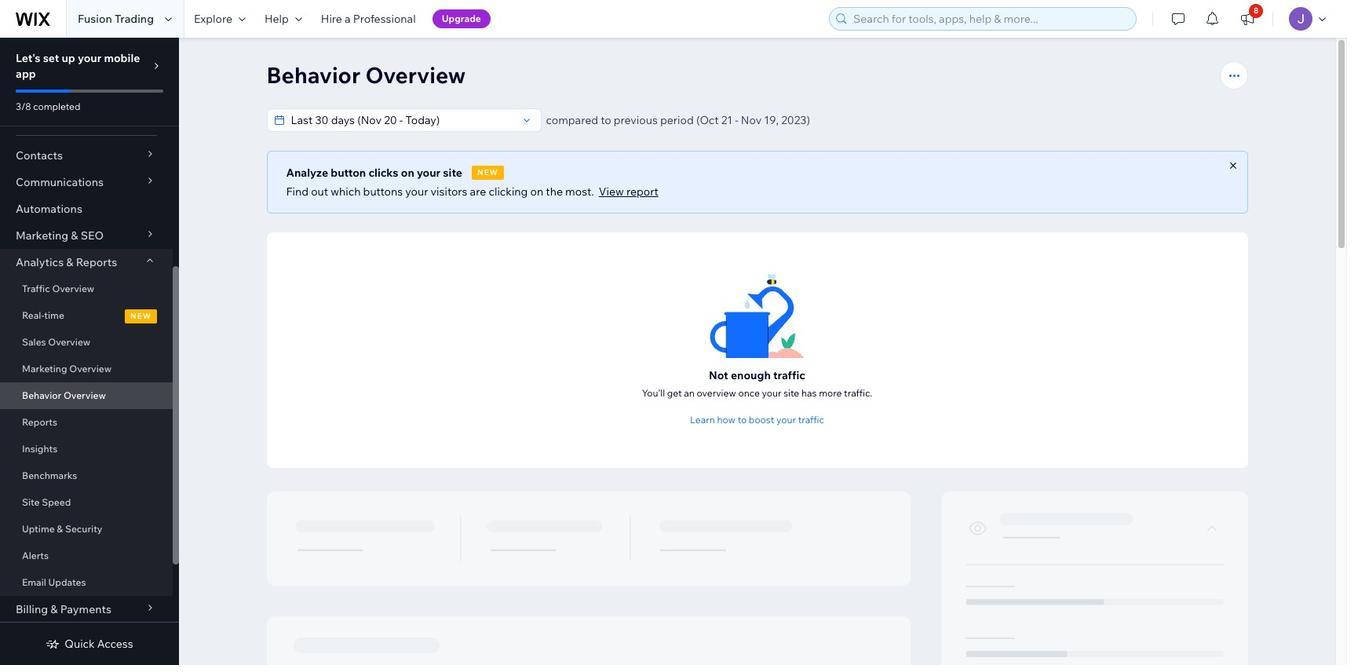 Task type: describe. For each thing, give the bounding box(es) containing it.
access
[[97, 637, 133, 651]]

1 horizontal spatial to
[[738, 414, 747, 426]]

quick access
[[65, 637, 133, 651]]

compared to previous period (oct 21 - nov 19, 2023)
[[546, 113, 811, 127]]

traffic inside not enough traffic you'll get an overview once your site has more traffic.
[[774, 368, 806, 382]]

real-
[[22, 309, 44, 321]]

period
[[660, 113, 694, 127]]

reports inside popup button
[[76, 255, 117, 269]]

1 horizontal spatial new
[[478, 167, 499, 178]]

your inside not enough traffic you'll get an overview once your site has more traffic.
[[762, 387, 782, 399]]

1 vertical spatial reports
[[22, 416, 57, 428]]

0 horizontal spatial site
[[443, 166, 463, 180]]

uptime & security link
[[0, 516, 173, 543]]

-
[[735, 113, 739, 127]]

quick
[[65, 637, 95, 651]]

traffic overview link
[[0, 276, 173, 302]]

site speed link
[[0, 489, 173, 516]]

site speed
[[22, 496, 71, 508]]

learn how to boost your traffic link
[[690, 413, 825, 427]]

8
[[1254, 5, 1259, 16]]

Search for tools, apps, help & more... field
[[849, 8, 1132, 30]]

traffic overview
[[22, 283, 94, 295]]

& for marketing
[[71, 229, 78, 243]]

automations link
[[0, 196, 173, 222]]

not enough traffic you'll get an overview once your site has more traffic.
[[642, 368, 873, 399]]

marketing for marketing & seo
[[16, 229, 68, 243]]

marketing overview
[[22, 363, 112, 375]]

sales overview link
[[0, 329, 173, 356]]

contacts button
[[0, 142, 173, 169]]

once
[[739, 387, 760, 399]]

contacts
[[16, 148, 63, 163]]

buttons
[[363, 185, 403, 199]]

overview for marketing overview link
[[69, 363, 112, 375]]

let's set up your mobile app
[[16, 51, 140, 81]]

an
[[684, 387, 695, 399]]

set
[[43, 51, 59, 65]]

fusion
[[78, 12, 112, 26]]

your inside let's set up your mobile app
[[78, 51, 102, 65]]

communications
[[16, 175, 104, 189]]

find
[[286, 185, 309, 199]]

0 vertical spatial on
[[401, 166, 415, 180]]

get
[[667, 387, 682, 399]]

site
[[22, 496, 40, 508]]

explore
[[194, 12, 232, 26]]

uptime
[[22, 523, 55, 535]]

compared
[[546, 113, 598, 127]]

(oct
[[697, 113, 719, 127]]

clicks
[[369, 166, 399, 180]]

learn how to boost your traffic
[[690, 414, 825, 426]]

& for uptime
[[57, 523, 63, 535]]

traffic
[[22, 283, 50, 295]]

email updates
[[22, 576, 86, 588]]

alerts
[[22, 550, 49, 562]]

behavior overview link
[[0, 382, 173, 409]]

payments
[[60, 602, 111, 617]]

site inside not enough traffic you'll get an overview once your site has more traffic.
[[784, 387, 800, 399]]

professional
[[353, 12, 416, 26]]

benchmarks link
[[0, 463, 173, 489]]

fusion trading
[[78, 12, 154, 26]]

& for analytics
[[66, 255, 73, 269]]

quick access button
[[46, 637, 133, 651]]

clicking
[[489, 185, 528, 199]]

1 horizontal spatial behavior
[[267, 61, 361, 89]]

you'll
[[642, 387, 665, 399]]

analytics & reports button
[[0, 249, 173, 276]]

sales
[[22, 336, 46, 348]]

insights
[[22, 443, 57, 455]]

mobile
[[104, 51, 140, 65]]

sales overview
[[22, 336, 90, 348]]

hire a professional link
[[312, 0, 425, 38]]

your for find
[[405, 185, 428, 199]]

communications button
[[0, 169, 173, 196]]

upgrade button
[[432, 9, 491, 28]]

reports link
[[0, 409, 173, 436]]

analytics
[[16, 255, 64, 269]]

real-time
[[22, 309, 64, 321]]

previous
[[614, 113, 658, 127]]

benchmarks
[[22, 470, 77, 481]]

billing
[[16, 602, 48, 617]]

19,
[[764, 113, 779, 127]]

21
[[722, 113, 733, 127]]



Task type: locate. For each thing, give the bounding box(es) containing it.
1 vertical spatial behavior
[[22, 390, 61, 401]]

more
[[819, 387, 842, 399]]

behavior inside sidebar 'element'
[[22, 390, 61, 401]]

which
[[331, 185, 361, 199]]

0 horizontal spatial on
[[401, 166, 415, 180]]

0 vertical spatial site
[[443, 166, 463, 180]]

1 vertical spatial new
[[130, 311, 152, 321]]

hire a professional
[[321, 12, 416, 26]]

0 horizontal spatial new
[[130, 311, 152, 321]]

3/8
[[16, 101, 31, 112]]

help button
[[255, 0, 312, 38]]

reports down seo
[[76, 255, 117, 269]]

marketing overview link
[[0, 356, 173, 382]]

traffic up has
[[774, 368, 806, 382]]

sidebar element
[[0, 38, 179, 665]]

site up visitors
[[443, 166, 463, 180]]

to
[[601, 113, 612, 127], [738, 414, 747, 426]]

marketing up analytics
[[16, 229, 68, 243]]

on left the
[[531, 185, 544, 199]]

overview for behavior overview link
[[64, 390, 106, 401]]

& left seo
[[71, 229, 78, 243]]

speed
[[42, 496, 71, 508]]

new
[[478, 167, 499, 178], [130, 311, 152, 321]]

trading
[[115, 12, 154, 26]]

view
[[599, 185, 624, 199]]

0 horizontal spatial to
[[601, 113, 612, 127]]

billing & payments button
[[0, 596, 173, 623]]

completed
[[33, 101, 80, 112]]

nov
[[741, 113, 762, 127]]

button
[[331, 166, 366, 180]]

on right "clicks"
[[401, 166, 415, 180]]

find out which buttons your visitors are clicking on the most. view report
[[286, 185, 659, 199]]

how
[[717, 414, 736, 426]]

billing & payments
[[16, 602, 111, 617]]

& right uptime
[[57, 523, 63, 535]]

overview
[[366, 61, 466, 89], [52, 283, 94, 295], [48, 336, 90, 348], [69, 363, 112, 375], [64, 390, 106, 401]]

overview down sales overview link at the left of the page
[[69, 363, 112, 375]]

1 horizontal spatial reports
[[76, 255, 117, 269]]

0 vertical spatial marketing
[[16, 229, 68, 243]]

new inside sidebar 'element'
[[130, 311, 152, 321]]

time
[[44, 309, 64, 321]]

3/8 completed
[[16, 101, 80, 112]]

behavior overview inside sidebar 'element'
[[22, 390, 106, 401]]

1 vertical spatial on
[[531, 185, 544, 199]]

1 vertical spatial site
[[784, 387, 800, 399]]

traffic.
[[844, 387, 873, 399]]

marketing
[[16, 229, 68, 243], [22, 363, 67, 375]]

reports up insights at the bottom left of page
[[22, 416, 57, 428]]

your right once
[[762, 387, 782, 399]]

marketing & seo button
[[0, 222, 173, 249]]

new up are
[[478, 167, 499, 178]]

site left has
[[784, 387, 800, 399]]

reports
[[76, 255, 117, 269], [22, 416, 57, 428]]

your right the up
[[78, 51, 102, 65]]

view report button
[[599, 185, 659, 199]]

behavior overview down the marketing overview
[[22, 390, 106, 401]]

& right billing
[[50, 602, 58, 617]]

marketing inside 'popup button'
[[16, 229, 68, 243]]

overview
[[697, 387, 736, 399]]

boost
[[749, 414, 775, 426]]

alerts link
[[0, 543, 173, 569]]

1 horizontal spatial behavior overview
[[267, 61, 466, 89]]

& down marketing & seo
[[66, 255, 73, 269]]

to left previous
[[601, 113, 612, 127]]

visitors
[[431, 185, 468, 199]]

analyze
[[286, 166, 328, 180]]

0 vertical spatial traffic
[[774, 368, 806, 382]]

0 vertical spatial new
[[478, 167, 499, 178]]

marketing & seo
[[16, 229, 104, 243]]

0 vertical spatial behavior overview
[[267, 61, 466, 89]]

report
[[627, 185, 659, 199]]

help
[[265, 12, 289, 26]]

updates
[[48, 576, 86, 588]]

automations
[[16, 202, 82, 216]]

email updates link
[[0, 569, 173, 596]]

marketing down sales
[[22, 363, 67, 375]]

overview down analytics & reports
[[52, 283, 94, 295]]

your for learn
[[777, 414, 796, 426]]

your up visitors
[[417, 166, 441, 180]]

hire
[[321, 12, 342, 26]]

& inside 'popup button'
[[71, 229, 78, 243]]

overview down professional
[[366, 61, 466, 89]]

security
[[65, 523, 103, 535]]

enough
[[731, 368, 771, 382]]

your right boost
[[777, 414, 796, 426]]

1 horizontal spatial on
[[531, 185, 544, 199]]

new up sales overview link at the left of the page
[[130, 311, 152, 321]]

overview for sales overview link at the left of the page
[[48, 336, 90, 348]]

8 button
[[1231, 0, 1265, 38]]

your inside learn how to boost your traffic link
[[777, 414, 796, 426]]

the
[[546, 185, 563, 199]]

0 horizontal spatial reports
[[22, 416, 57, 428]]

site
[[443, 166, 463, 180], [784, 387, 800, 399]]

most.
[[566, 185, 594, 199]]

out
[[311, 185, 328, 199]]

email
[[22, 576, 46, 588]]

up
[[62, 51, 75, 65]]

overview for traffic overview link
[[52, 283, 94, 295]]

page skeleton image
[[267, 492, 1248, 665]]

1 vertical spatial to
[[738, 414, 747, 426]]

traffic
[[774, 368, 806, 382], [798, 414, 825, 426]]

traffic down has
[[798, 414, 825, 426]]

0 horizontal spatial behavior overview
[[22, 390, 106, 401]]

your left visitors
[[405, 185, 428, 199]]

overview up the marketing overview
[[48, 336, 90, 348]]

1 vertical spatial marketing
[[22, 363, 67, 375]]

analyze button clicks on your site
[[286, 166, 463, 180]]

0 vertical spatial to
[[601, 113, 612, 127]]

2023)
[[782, 113, 811, 127]]

marketing for marketing overview
[[22, 363, 67, 375]]

uptime & security
[[22, 523, 103, 535]]

1 vertical spatial traffic
[[798, 414, 825, 426]]

1 vertical spatial behavior overview
[[22, 390, 106, 401]]

0 horizontal spatial behavior
[[22, 390, 61, 401]]

your
[[78, 51, 102, 65], [417, 166, 441, 180], [405, 185, 428, 199], [762, 387, 782, 399], [777, 414, 796, 426]]

None field
[[286, 109, 517, 131]]

behavior overview down 'hire a professional'
[[267, 61, 466, 89]]

behavior down the marketing overview
[[22, 390, 61, 401]]

1 horizontal spatial site
[[784, 387, 800, 399]]

has
[[802, 387, 817, 399]]

overview down marketing overview link
[[64, 390, 106, 401]]

seo
[[81, 229, 104, 243]]

on
[[401, 166, 415, 180], [531, 185, 544, 199]]

0 vertical spatial behavior
[[267, 61, 361, 89]]

behavior down hire
[[267, 61, 361, 89]]

behavior
[[267, 61, 361, 89], [22, 390, 61, 401]]

& for billing
[[50, 602, 58, 617]]

your for analyze
[[417, 166, 441, 180]]

not
[[709, 368, 729, 382]]

0 vertical spatial reports
[[76, 255, 117, 269]]

let's
[[16, 51, 41, 65]]

a
[[345, 12, 351, 26]]

to right how
[[738, 414, 747, 426]]

analytics & reports
[[16, 255, 117, 269]]



Task type: vqa. For each thing, say whether or not it's contained in the screenshot.
Behavior Overview within the Sidebar element
yes



